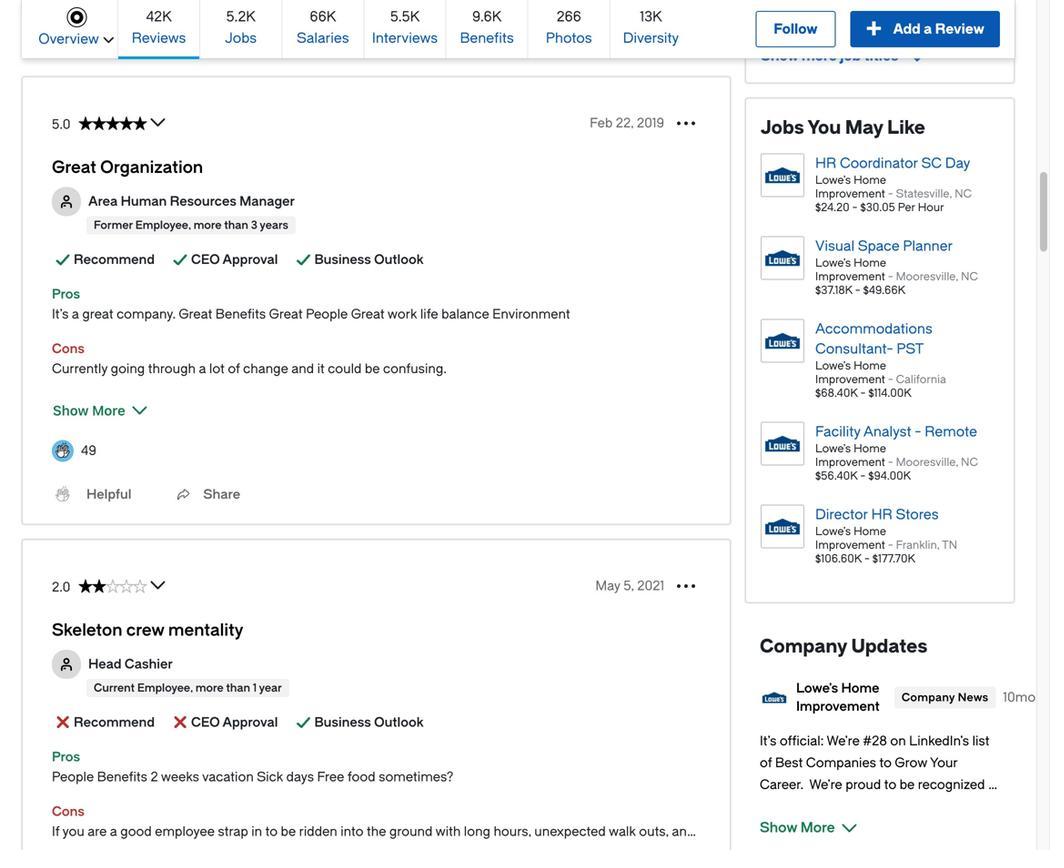 Task type: locate. For each thing, give the bounding box(es) containing it.
more
[[92, 402, 125, 418], [801, 820, 836, 837]]

0 vertical spatial and
[[292, 362, 314, 377]]

lowe's
[[816, 174, 852, 187], [816, 257, 852, 270], [816, 360, 852, 373], [816, 443, 852, 455], [816, 526, 852, 538], [797, 681, 839, 696]]

lowe's home improvement image down jobs you may like
[[762, 154, 804, 196]]

show left "god" at bottom
[[760, 820, 798, 837]]

more left help
[[801, 820, 836, 837]]

sc
[[922, 155, 943, 172]]

0 horizontal spatial may
[[596, 579, 621, 594]]

approval down the 3
[[223, 252, 278, 267]]

hr inside the hr coordinator sc day lowe's home improvement - statesville, nc $24.20 - $30.05 per hour
[[816, 155, 837, 172]]

show more job titles button
[[761, 46, 928, 68]]

0 vertical spatial hr
[[816, 155, 837, 172]]

cashier down skeleton crew mentality link
[[125, 657, 173, 672]]

cons inside cons if you are a good employee strap in to be ridden into the ground with long hours, unexpected walk outs, and no coverage. may god help you if you walk into a sunday w
[[52, 805, 85, 820]]

people inside 'pros it's a great company. great benefits great people great work life balance environment'
[[306, 307, 348, 322]]

0 horizontal spatial you
[[62, 825, 84, 840]]

company up employer logo on the right of page
[[760, 636, 848, 658]]

show more button up '49'
[[46, 397, 158, 424]]

head for head cashier
[[88, 657, 122, 672]]

1 vertical spatial employee,
[[137, 682, 193, 695]]

0 vertical spatial ceo
[[191, 252, 220, 267]]

42k reviews
[[132, 9, 186, 46]]

1 vertical spatial cons
[[52, 805, 85, 820]]

people up 'if' on the bottom of page
[[52, 770, 94, 785]]

walk left outs,
[[609, 825, 636, 840]]

0 vertical spatial recommend
[[74, 252, 155, 267]]

cons
[[52, 342, 85, 357], [52, 805, 85, 820]]

may
[[846, 117, 884, 139], [596, 579, 621, 594], [780, 825, 805, 840]]

lowe's down facility
[[816, 443, 852, 455]]

2 horizontal spatial you
[[901, 825, 923, 840]]

reviews left about
[[29, 40, 105, 61]]

lowe's up $24.20
[[816, 174, 852, 187]]

company left news
[[902, 692, 956, 705]]

employee, down "head cashier" on the bottom
[[137, 682, 193, 695]]

statesville,
[[897, 188, 953, 200]]

1 vertical spatial ceo
[[191, 715, 220, 730]]

currently
[[52, 362, 108, 377]]

improvement up $68.40k
[[816, 374, 886, 386]]

0 vertical spatial more
[[802, 48, 838, 64]]

hour
[[919, 201, 945, 214]]

benefits inside pros people  benefits  2 weeks vacation  sick days  free food sometimes?
[[97, 770, 148, 785]]

2 ceo from the top
[[191, 715, 220, 730]]

business up 'pros it's a great company. great benefits great people great work life balance environment'
[[315, 252, 371, 267]]

and
[[292, 362, 314, 377], [672, 825, 695, 840]]

0 horizontal spatial benefits
[[97, 770, 148, 785]]

1 into from the left
[[341, 825, 364, 840]]

lowe's inside director hr stores lowe's home improvement - franklin, tn $106.60k - $177.70k
[[816, 526, 852, 538]]

2.0
[[52, 580, 70, 595]]

director
[[816, 507, 869, 523]]

a right add
[[924, 21, 933, 37]]

ceo for great organization
[[191, 252, 220, 267]]

company updates
[[760, 636, 928, 658]]

2 vertical spatial more
[[196, 682, 224, 695]]

0 vertical spatial people
[[306, 307, 348, 322]]

1 horizontal spatial may
[[780, 825, 805, 840]]

show more button left the if
[[760, 817, 866, 840]]

1 status from the top
[[79, 116, 147, 130]]

266 photos
[[546, 9, 593, 46]]

1 horizontal spatial company
[[902, 692, 956, 705]]

1 vertical spatial outlook
[[374, 715, 424, 730]]

reviews right 'all'
[[670, 43, 724, 59]]

home
[[854, 174, 887, 187], [854, 257, 887, 270], [854, 360, 887, 373], [854, 443, 887, 455], [854, 526, 887, 538], [842, 681, 880, 696]]

pros inside pros people  benefits  2 weeks vacation  sick days  free food sometimes?
[[52, 750, 80, 765]]

2 business outlook from the top
[[315, 715, 424, 730]]

be left ridden
[[281, 825, 296, 840]]

outlook for skeleton crew mentality
[[374, 715, 424, 730]]

2 outlook from the top
[[374, 715, 424, 730]]

great right the "company."
[[179, 307, 213, 322]]

1 recommend from the top
[[74, 252, 155, 267]]

2 status from the top
[[79, 579, 147, 593]]

to right the in
[[266, 825, 278, 840]]

head up show more job titles
[[761, 13, 796, 29]]

2 walk from the left
[[926, 825, 953, 840]]

benefits left 2
[[97, 770, 148, 785]]

22,
[[616, 115, 634, 130]]

0 horizontal spatial more
[[92, 402, 125, 418]]

benefits inside 'pros it's a great company. great benefits great people great work life balance environment'
[[216, 307, 266, 322]]

0 vertical spatial mooresville,
[[897, 271, 959, 283]]

show more left help
[[760, 820, 836, 837]]

outs,
[[640, 825, 669, 840]]

head up current
[[88, 657, 122, 672]]

it
[[317, 362, 325, 377]]

hr left stores
[[872, 507, 893, 523]]

3 lowe's home improvement image from the top
[[762, 506, 804, 548]]

and left no
[[672, 825, 695, 840]]

0 horizontal spatial head
[[88, 657, 122, 672]]

more for great organization
[[194, 219, 222, 232]]

lowe's home improvement image left visual
[[762, 237, 804, 279]]

$114.00k
[[869, 387, 912, 400]]

and inside cons if you are a good employee strap in to be ridden into the ground with long hours, unexpected walk outs, and no coverage. may god help you if you walk into a sunday w
[[672, 825, 695, 840]]

great up area
[[52, 158, 96, 177]]

improvement inside accommodations consultant- pst lowe's home improvement - california $68.40k - $114.00k
[[816, 374, 886, 386]]

0 horizontal spatial company
[[760, 636, 848, 658]]

1 pros from the top
[[52, 287, 80, 302]]

crew
[[126, 621, 165, 640]]

pros for great organization
[[52, 287, 80, 302]]

0 horizontal spatial jobs
[[225, 30, 257, 46]]

1 cons from the top
[[52, 342, 85, 357]]

2 vertical spatial lowe's home improvement image
[[762, 506, 804, 548]]

1 vertical spatial people
[[52, 770, 94, 785]]

more down the resources
[[194, 219, 222, 232]]

benefits down 9.6k
[[460, 30, 514, 46]]

more left job
[[802, 48, 838, 64]]

home down analyst
[[854, 443, 887, 455]]

hr inside director hr stores lowe's home improvement - franklin, tn $106.60k - $177.70k
[[872, 507, 893, 523]]

5.2k
[[226, 9, 256, 25]]

jobs down 5.2k at the top left of the page
[[225, 30, 257, 46]]

improvement up $106.60k
[[816, 539, 886, 552]]

1 horizontal spatial and
[[672, 825, 695, 840]]

0 vertical spatial lowe's home improvement image
[[762, 320, 804, 362]]

2 lowe's home improvement image from the top
[[762, 237, 804, 279]]

1 horizontal spatial you
[[866, 825, 888, 840]]

$24.20
[[816, 201, 850, 214]]

2 ceo approval from the top
[[191, 715, 278, 730]]

0 horizontal spatial walk
[[609, 825, 636, 840]]

2 horizontal spatial benefits
[[460, 30, 514, 46]]

2 vertical spatial may
[[780, 825, 805, 840]]

home down director hr stores link in the bottom of the page
[[854, 526, 887, 538]]

reviews down 42k
[[132, 30, 186, 46]]

1 business from the top
[[315, 252, 371, 267]]

home down coordinator
[[854, 174, 887, 187]]

nc for hr coordinator sc day
[[956, 188, 973, 200]]

business outlook up work
[[315, 252, 424, 267]]

approval for great organization
[[223, 252, 278, 267]]

great organization
[[52, 158, 203, 177]]

head cashier (924)
[[761, 13, 885, 29]]

0 horizontal spatial show more
[[53, 402, 125, 418]]

1 horizontal spatial into
[[956, 825, 979, 840]]

1 vertical spatial show more
[[760, 820, 836, 837]]

- up $49.66k at the right top of page
[[889, 271, 894, 283]]

home down consultant-
[[854, 360, 887, 373]]

$68.40k
[[816, 387, 858, 400]]

1 approval from the top
[[223, 252, 278, 267]]

0 vertical spatial than
[[224, 219, 249, 232]]

1 horizontal spatial show more
[[760, 820, 836, 837]]

ceo approval down 1
[[191, 715, 278, 730]]

benefits up cons currently going through a lot of change and it could be confusing.
[[216, 307, 266, 322]]

great up cons currently going through a lot of change and it could be confusing.
[[269, 307, 303, 322]]

reviews
[[132, 30, 186, 46], [29, 40, 105, 61], [670, 43, 724, 59]]

people up it
[[306, 307, 348, 322]]

1 vertical spatial and
[[672, 825, 695, 840]]

employee, down human
[[135, 219, 191, 232]]

jobs left you
[[761, 117, 805, 139]]

stores
[[897, 507, 940, 523]]

1 vertical spatial hr
[[872, 507, 893, 523]]

company.
[[117, 307, 176, 322]]

manager
[[240, 194, 295, 209]]

share button
[[173, 484, 240, 506]]

13k diversity
[[624, 9, 680, 46]]

1 vertical spatial pros
[[52, 750, 80, 765]]

2 pros from the top
[[52, 750, 80, 765]]

more left 1
[[196, 682, 224, 695]]

going
[[111, 362, 145, 377]]

recommend
[[74, 252, 155, 267], [74, 715, 155, 730]]

improvement up $37.18k
[[816, 271, 886, 283]]

- right analyst
[[916, 424, 922, 440]]

ceo approval down the 3
[[191, 252, 278, 267]]

status
[[79, 116, 147, 130], [79, 579, 147, 593]]

1 horizontal spatial benefits
[[216, 307, 266, 322]]

you right the if
[[901, 825, 923, 840]]

1 business outlook from the top
[[315, 252, 424, 267]]

1 horizontal spatial hr
[[872, 507, 893, 523]]

0 vertical spatial show more button
[[46, 397, 158, 424]]

than left the 3
[[224, 219, 249, 232]]

0 vertical spatial may
[[846, 117, 884, 139]]

1 vertical spatial business outlook
[[315, 715, 424, 730]]

with
[[436, 825, 461, 840]]

0 vertical spatial company
[[760, 636, 848, 658]]

nc inside facility analyst - remote lowe's home improvement - mooresville, nc $56.40k - $94.00k
[[962, 456, 979, 469]]

in
[[252, 825, 262, 840]]

skeleton crew mentality
[[52, 621, 244, 640]]

0 vertical spatial status
[[79, 116, 147, 130]]

1 vertical spatial approval
[[223, 715, 278, 730]]

1 vertical spatial lowe's home improvement image
[[762, 237, 804, 279]]

1 vertical spatial nc
[[962, 271, 979, 283]]

lowe's right employer logo on the right of page
[[797, 681, 839, 696]]

lowe's home improvement image left consultant-
[[762, 320, 804, 362]]

pros up it's
[[52, 287, 80, 302]]

0 vertical spatial pros
[[52, 287, 80, 302]]

1 horizontal spatial head
[[761, 13, 796, 29]]

share
[[203, 487, 240, 502]]

into left the
[[341, 825, 364, 840]]

may left "god" at bottom
[[780, 825, 805, 840]]

business outlook for great organization
[[315, 252, 424, 267]]

cons up 'if' on the bottom of page
[[52, 805, 85, 820]]

home inside the hr coordinator sc day lowe's home improvement - statesville, nc $24.20 - $30.05 per hour
[[854, 174, 887, 187]]

skeleton
[[52, 621, 123, 640]]

1 horizontal spatial people
[[306, 307, 348, 322]]

news
[[959, 692, 989, 705]]

nc
[[956, 188, 973, 200], [962, 271, 979, 283], [962, 456, 979, 469]]

food
[[348, 770, 376, 785]]

recommend down former at the left of page
[[74, 252, 155, 267]]

home down the company updates
[[842, 681, 880, 696]]

business outlook up food
[[315, 715, 424, 730]]

1 vertical spatial benefits
[[216, 307, 266, 322]]

great left work
[[351, 307, 385, 322]]

1 vertical spatial cashier
[[125, 657, 173, 672]]

lowe's inside the hr coordinator sc day lowe's home improvement - statesville, nc $24.20 - $30.05 per hour
[[816, 174, 852, 187]]

cons inside cons currently going through a lot of change and it could be confusing.
[[52, 342, 85, 357]]

than for great organization
[[224, 219, 249, 232]]

lowe's down consultant-
[[816, 360, 852, 373]]

1 lowe's home improvement image from the top
[[762, 320, 804, 362]]

1 ceo approval from the top
[[191, 252, 278, 267]]

ceo down current employee, more than 1 year
[[191, 715, 220, 730]]

a left lot
[[199, 362, 206, 377]]

interviews
[[372, 30, 438, 46]]

a right it's
[[72, 307, 79, 322]]

more down going on the left of page
[[92, 402, 125, 418]]

0 horizontal spatial hr
[[816, 155, 837, 172]]

0 horizontal spatial cashier
[[125, 657, 173, 672]]

2 mooresville, from the top
[[897, 456, 959, 469]]

cons for skeleton crew mentality
[[52, 805, 85, 820]]

improvement down the company updates
[[797, 700, 881, 715]]

all
[[652, 43, 666, 59]]

you left the if
[[866, 825, 888, 840]]

show down follow
[[761, 48, 799, 64]]

0 vertical spatial show more
[[53, 402, 125, 418]]

0 vertical spatial show
[[761, 48, 799, 64]]

nc inside the hr coordinator sc day lowe's home improvement - statesville, nc $24.20 - $30.05 per hour
[[956, 188, 973, 200]]

1 outlook from the top
[[374, 252, 424, 267]]

1 vertical spatial mooresville,
[[897, 456, 959, 469]]

improvement inside facility analyst - remote lowe's home improvement - mooresville, nc $56.40k - $94.00k
[[816, 456, 886, 469]]

lowe's home improvement image for visual space planner
[[762, 237, 804, 279]]

improvement up $56.40k
[[816, 456, 886, 469]]

0 vertical spatial business outlook
[[315, 252, 424, 267]]

0 horizontal spatial be
[[281, 825, 296, 840]]

2 vertical spatial show
[[760, 820, 798, 837]]

0 vertical spatial nc
[[956, 188, 973, 200]]

0 vertical spatial be
[[365, 362, 380, 377]]

0 horizontal spatial into
[[341, 825, 364, 840]]

business up free
[[315, 715, 371, 730]]

-
[[889, 188, 894, 200], [853, 201, 858, 214], [889, 271, 894, 283], [856, 284, 861, 297], [889, 374, 894, 386], [861, 387, 866, 400], [916, 424, 922, 440], [889, 456, 894, 469], [861, 470, 866, 483], [889, 539, 894, 552], [865, 553, 870, 566]]

0 vertical spatial head
[[761, 13, 796, 29]]

business outlook
[[315, 252, 424, 267], [315, 715, 424, 730]]

$177.70k
[[873, 553, 916, 566]]

0 horizontal spatial to
[[266, 825, 278, 840]]

you right 'if' on the bottom of page
[[62, 825, 84, 840]]

current
[[94, 682, 135, 695]]

sunday
[[993, 825, 1038, 840]]

may left 5,
[[596, 579, 621, 594]]

1 vertical spatial status
[[79, 579, 147, 593]]

strap
[[218, 825, 248, 840]]

cashier for head cashier
[[125, 657, 173, 672]]

recommend down current
[[74, 715, 155, 730]]

employee, for organization
[[135, 219, 191, 232]]

business
[[315, 252, 371, 267], [315, 715, 371, 730]]

2 lowe's home improvement image from the top
[[762, 423, 804, 465]]

improvement inside the visual space planner lowe's home improvement - mooresville, nc $37.18k - $49.66k
[[816, 271, 886, 283]]

1 vertical spatial more
[[801, 820, 836, 837]]

0 vertical spatial approval
[[223, 252, 278, 267]]

0 vertical spatial jobs
[[225, 30, 257, 46]]

0 vertical spatial cashier
[[800, 13, 850, 29]]

and inside cons currently going through a lot of change and it could be confusing.
[[292, 362, 314, 377]]

are
[[88, 825, 107, 840]]

more inside button
[[802, 48, 838, 64]]

2 vertical spatial benefits
[[97, 770, 148, 785]]

49
[[81, 444, 96, 459]]

1 vertical spatial business
[[315, 715, 371, 730]]

nc inside the visual space planner lowe's home improvement - mooresville, nc $37.18k - $49.66k
[[962, 271, 979, 283]]

good
[[120, 825, 152, 840]]

add a review link
[[851, 11, 1001, 47]]

lowe's down visual
[[816, 257, 852, 270]]

0 horizontal spatial people
[[52, 770, 94, 785]]

status for organization
[[79, 116, 147, 130]]

0 vertical spatial cons
[[52, 342, 85, 357]]

mooresville, inside facility analyst - remote lowe's home improvement - mooresville, nc $56.40k - $94.00k
[[897, 456, 959, 469]]

than left 1
[[226, 682, 250, 695]]

- up '$94.00k'
[[889, 456, 894, 469]]

lowe's home improvement image left facility
[[762, 423, 804, 465]]

mooresville, down planner
[[897, 271, 959, 283]]

0 vertical spatial business
[[315, 252, 371, 267]]

former
[[94, 219, 133, 232]]

remote
[[926, 424, 978, 440]]

1 mooresville, from the top
[[897, 271, 959, 283]]

pros up 'if' on the bottom of page
[[52, 750, 80, 765]]

days
[[287, 770, 314, 785]]

1 ceo from the top
[[191, 252, 220, 267]]

1 vertical spatial ceo approval
[[191, 715, 278, 730]]

employee, for crew
[[137, 682, 193, 695]]

business outlook for skeleton crew mentality
[[315, 715, 424, 730]]

be right the "could"
[[365, 362, 380, 377]]

environment
[[493, 307, 571, 322]]

2 recommend from the top
[[74, 715, 155, 730]]

2 vertical spatial nc
[[962, 456, 979, 469]]

show
[[761, 48, 799, 64], [53, 402, 89, 418], [760, 820, 798, 837]]

1 vertical spatial recommend
[[74, 715, 155, 730]]

cons up currently
[[52, 342, 85, 357]]

may up coordinator
[[846, 117, 884, 139]]

ceo down the "former employee, more than 3 years"
[[191, 252, 220, 267]]

ground
[[390, 825, 433, 840]]

2 approval from the top
[[223, 715, 278, 730]]

head
[[761, 13, 796, 29], [88, 657, 122, 672]]

1 vertical spatial jobs
[[761, 117, 805, 139]]

1 vertical spatial company
[[902, 692, 956, 705]]

benefits
[[460, 30, 514, 46], [216, 307, 266, 322], [97, 770, 148, 785]]

0 vertical spatial lowe's home improvement image
[[762, 154, 804, 196]]

planner
[[904, 238, 954, 255]]

return to all reviews
[[588, 43, 724, 59]]

1 lowe's home improvement image from the top
[[762, 154, 804, 196]]

- right $56.40k
[[861, 470, 866, 483]]

1 vertical spatial head
[[88, 657, 122, 672]]

balance"
[[263, 40, 344, 61]]

pros inside 'pros it's a great company. great benefits great people great work life balance environment'
[[52, 287, 80, 302]]

jobs
[[225, 30, 257, 46], [761, 117, 805, 139]]

outlook up work
[[374, 252, 424, 267]]

1 horizontal spatial walk
[[926, 825, 953, 840]]

lowe's inside lowe's home improvement
[[797, 681, 839, 696]]

1 vertical spatial to
[[266, 825, 278, 840]]

lowe's home improvement image
[[762, 154, 804, 196], [762, 237, 804, 279]]

0 vertical spatial ceo approval
[[191, 252, 278, 267]]

status up 'great organization' link
[[79, 116, 147, 130]]

accommodations consultant- pst lowe's home improvement - california $68.40k - $114.00k
[[816, 321, 947, 400]]

lowe's home improvement image
[[762, 320, 804, 362], [762, 423, 804, 465], [762, 506, 804, 548]]

director hr stores lowe's home improvement - franklin, tn $106.60k - $177.70k
[[816, 507, 958, 566]]

improvement up $24.20
[[816, 188, 886, 200]]

business for skeleton crew mentality
[[315, 715, 371, 730]]

1 vertical spatial more
[[194, 219, 222, 232]]

approval
[[223, 252, 278, 267], [223, 715, 278, 730]]

show down currently
[[53, 402, 89, 418]]

improvement inside the hr coordinator sc day lowe's home improvement - statesville, nc $24.20 - $30.05 per hour
[[816, 188, 886, 200]]

- right $68.40k
[[861, 387, 866, 400]]

you
[[62, 825, 84, 840], [866, 825, 888, 840], [901, 825, 923, 840]]

1 horizontal spatial cashier
[[800, 13, 850, 29]]

1 vertical spatial than
[[226, 682, 250, 695]]

change
[[243, 362, 289, 377]]

approval down 1
[[223, 715, 278, 730]]

1 vertical spatial be
[[281, 825, 296, 840]]

1 horizontal spatial be
[[365, 362, 380, 377]]

into left sunday
[[956, 825, 979, 840]]

2 business from the top
[[315, 715, 371, 730]]

helpful button
[[52, 484, 132, 506]]

2 cons from the top
[[52, 805, 85, 820]]



Task type: describe. For each thing, give the bounding box(es) containing it.
1 horizontal spatial jobs
[[761, 117, 805, 139]]

weeks
[[161, 770, 199, 785]]

cons if you are a good employee strap in to be ridden into the ground with long hours, unexpected walk outs, and no coverage. may god help you if you walk into a sunday w
[[52, 805, 1051, 840]]

1 you from the left
[[62, 825, 84, 840]]

13k
[[640, 9, 663, 25]]

nc for facility analyst - remote
[[962, 456, 979, 469]]

approval for skeleton crew mentality
[[223, 715, 278, 730]]

- up $177.70k
[[889, 539, 894, 552]]

- right $24.20
[[853, 201, 858, 214]]

0 vertical spatial more
[[92, 402, 125, 418]]

- up $30.05
[[889, 188, 894, 200]]

- right $37.18k
[[856, 284, 861, 297]]

3 you from the left
[[901, 825, 923, 840]]

5.2k jobs
[[225, 9, 257, 46]]

lowe's home improvement image for facility
[[762, 423, 804, 465]]

life
[[224, 40, 259, 61]]

home inside director hr stores lowe's home improvement - franklin, tn $106.60k - $177.70k
[[854, 526, 887, 538]]

if
[[891, 825, 898, 840]]

human
[[121, 194, 167, 209]]

hours,
[[494, 825, 532, 840]]

5,
[[624, 579, 635, 594]]

may inside cons if you are a good employee strap in to be ridden into the ground with long hours, unexpected walk outs, and no coverage. may god help you if you walk into a sunday w
[[780, 825, 805, 840]]

home inside accommodations consultant- pst lowe's home improvement - california $68.40k - $114.00k
[[854, 360, 887, 373]]

266
[[557, 9, 582, 25]]

the
[[367, 825, 387, 840]]

mentality
[[168, 621, 244, 640]]

be inside cons if you are a good employee strap in to be ridden into the ground with long hours, unexpected walk outs, and no coverage. may god help you if you walk into a sunday w
[[281, 825, 296, 840]]

add a review
[[894, 21, 985, 37]]

w
[[1041, 825, 1051, 840]]

head for head cashier (924)
[[761, 13, 796, 29]]

resources
[[170, 194, 237, 209]]

consultant-
[[816, 341, 894, 358]]

lowe's inside accommodations consultant- pst lowe's home improvement - california $68.40k - $114.00k
[[816, 360, 852, 373]]

company for company updates
[[760, 636, 848, 658]]

ridden
[[299, 825, 338, 840]]

than for skeleton crew mentality
[[226, 682, 250, 695]]

cashier for head cashier (924)
[[800, 13, 850, 29]]

$56.40k
[[816, 470, 858, 483]]

9.6k
[[473, 9, 502, 25]]

- up $114.00k
[[889, 374, 894, 386]]

9.6k benefits
[[460, 9, 514, 46]]

1 horizontal spatial show more button
[[760, 817, 866, 840]]

feb 22, 2019
[[590, 115, 665, 130]]

mooresville, inside the visual space planner lowe's home improvement - mooresville, nc $37.18k - $49.66k
[[897, 271, 959, 283]]

3
[[251, 219, 258, 232]]

photos
[[546, 30, 593, 46]]

lowe's inside facility analyst - remote lowe's home improvement - mooresville, nc $56.40k - $94.00k
[[816, 443, 852, 455]]

visual space planner lowe's home improvement - mooresville, nc $37.18k - $49.66k
[[816, 238, 979, 297]]

no
[[698, 825, 714, 840]]

show inside button
[[761, 48, 799, 64]]

2019
[[637, 115, 665, 130]]

titles
[[865, 48, 899, 64]]

current employee, more than 1 year
[[94, 682, 282, 695]]

long
[[464, 825, 491, 840]]

recommend for organization
[[74, 252, 155, 267]]

organization
[[100, 158, 203, 177]]

business for great organization
[[315, 252, 371, 267]]

follow button
[[756, 11, 836, 47]]

1 vertical spatial show
[[53, 402, 89, 418]]

employer logo image
[[760, 684, 790, 713]]

lowe's home improvement image for hr coordinator sc day
[[762, 154, 804, 196]]

hr coordinator sc day link
[[816, 155, 971, 172]]

2 into from the left
[[956, 825, 979, 840]]

god
[[808, 825, 834, 840]]

10mo
[[1004, 690, 1037, 705]]

home inside lowe's home improvement
[[842, 681, 880, 696]]

home inside the visual space planner lowe's home improvement - mooresville, nc $37.18k - $49.66k
[[854, 257, 887, 270]]

to inside cons if you are a good employee strap in to be ridden into the ground with long hours, unexpected walk outs, and no coverage. may god help you if you walk into a sunday w
[[266, 825, 278, 840]]

life
[[421, 307, 439, 322]]

tn
[[943, 539, 958, 552]]

status for crew
[[79, 579, 147, 593]]

you
[[808, 117, 842, 139]]

2 horizontal spatial reviews
[[670, 43, 724, 59]]

it's
[[52, 307, 69, 322]]

visual
[[816, 238, 855, 255]]

lowe's home improvement image for accommodations
[[762, 320, 804, 362]]

66k salaries
[[297, 9, 349, 46]]

2021
[[638, 579, 665, 594]]

balance
[[442, 307, 490, 322]]

1 horizontal spatial more
[[801, 820, 836, 837]]

diversity
[[624, 30, 680, 46]]

unexpected
[[535, 825, 606, 840]]

- left $177.70k
[[865, 553, 870, 566]]

cons currently going through a lot of change and it could be confusing.
[[52, 342, 447, 377]]

$30.05
[[861, 201, 896, 214]]

recommend for crew
[[74, 715, 155, 730]]

lowe's inside the visual space planner lowe's home improvement - mooresville, nc $37.18k - $49.66k
[[816, 257, 852, 270]]

sick
[[257, 770, 283, 785]]

0 horizontal spatial reviews
[[29, 40, 105, 61]]

a left sunday
[[982, 825, 990, 840]]

outlook for great organization
[[374, 252, 424, 267]]

5.5k interviews
[[372, 9, 438, 46]]

a inside cons currently going through a lot of change and it could be confusing.
[[199, 362, 206, 377]]

feb
[[590, 115, 613, 130]]

area
[[88, 194, 118, 209]]

ceo approval for great organization
[[191, 252, 278, 267]]

ceo approval for skeleton crew mentality
[[191, 715, 278, 730]]

sometimes?
[[379, 770, 454, 785]]

great
[[82, 307, 113, 322]]

pros people  benefits  2 weeks vacation  sick days  free food sometimes?
[[52, 750, 454, 785]]

5.0
[[52, 117, 71, 132]]

lowe's home improvement image for director
[[762, 506, 804, 548]]

analyst
[[864, 424, 912, 440]]

california
[[897, 374, 947, 386]]

free
[[317, 770, 345, 785]]

2
[[151, 770, 158, 785]]

be inside cons currently going through a lot of change and it could be confusing.
[[365, 362, 380, 377]]

1 horizontal spatial reviews
[[132, 30, 186, 46]]

coverage.
[[717, 825, 776, 840]]

improvement inside director hr stores lowe's home improvement - franklin, tn $106.60k - $177.70k
[[816, 539, 886, 552]]

salaries
[[297, 30, 349, 46]]

add
[[894, 21, 921, 37]]

pros for skeleton crew mentality
[[52, 750, 80, 765]]

per
[[899, 201, 916, 214]]

$106.60k
[[816, 553, 862, 566]]

$49.66k
[[864, 284, 906, 297]]

help
[[837, 825, 863, 840]]

skeleton crew mentality link
[[52, 621, 244, 640]]

lot
[[209, 362, 225, 377]]

show more job titles
[[761, 48, 899, 64]]

space
[[859, 238, 900, 255]]

lowe's home improvement
[[797, 681, 881, 715]]

return to all reviews link
[[588, 43, 724, 59]]

1 walk from the left
[[609, 825, 636, 840]]

home inside facility analyst - remote lowe's home improvement - mooresville, nc $56.40k - $94.00k
[[854, 443, 887, 455]]

5.5k
[[391, 9, 420, 25]]

ceo for skeleton crew mentality
[[191, 715, 220, 730]]

cons for great organization
[[52, 342, 85, 357]]

1 vertical spatial may
[[596, 579, 621, 594]]

helpful
[[87, 487, 132, 502]]

(924)
[[854, 13, 885, 29]]

a right "are"
[[110, 825, 117, 840]]

0 vertical spatial to
[[635, 43, 648, 59]]

job
[[841, 48, 862, 64]]

people inside pros people  benefits  2 weeks vacation  sick days  free food sometimes?
[[52, 770, 94, 785]]

0 horizontal spatial show more button
[[46, 397, 158, 424]]

about
[[109, 40, 162, 61]]

pst
[[897, 341, 925, 358]]

day
[[946, 155, 971, 172]]

company for company news
[[902, 692, 956, 705]]

more for skeleton crew mentality
[[196, 682, 224, 695]]

2 you from the left
[[866, 825, 888, 840]]

a inside 'pros it's a great company. great benefits great people great work life balance environment'
[[72, 307, 79, 322]]

coordinator
[[841, 155, 919, 172]]

head cashier link
[[761, 13, 850, 29]]

updates
[[852, 636, 928, 658]]



Task type: vqa. For each thing, say whether or not it's contained in the screenshot.
5
no



